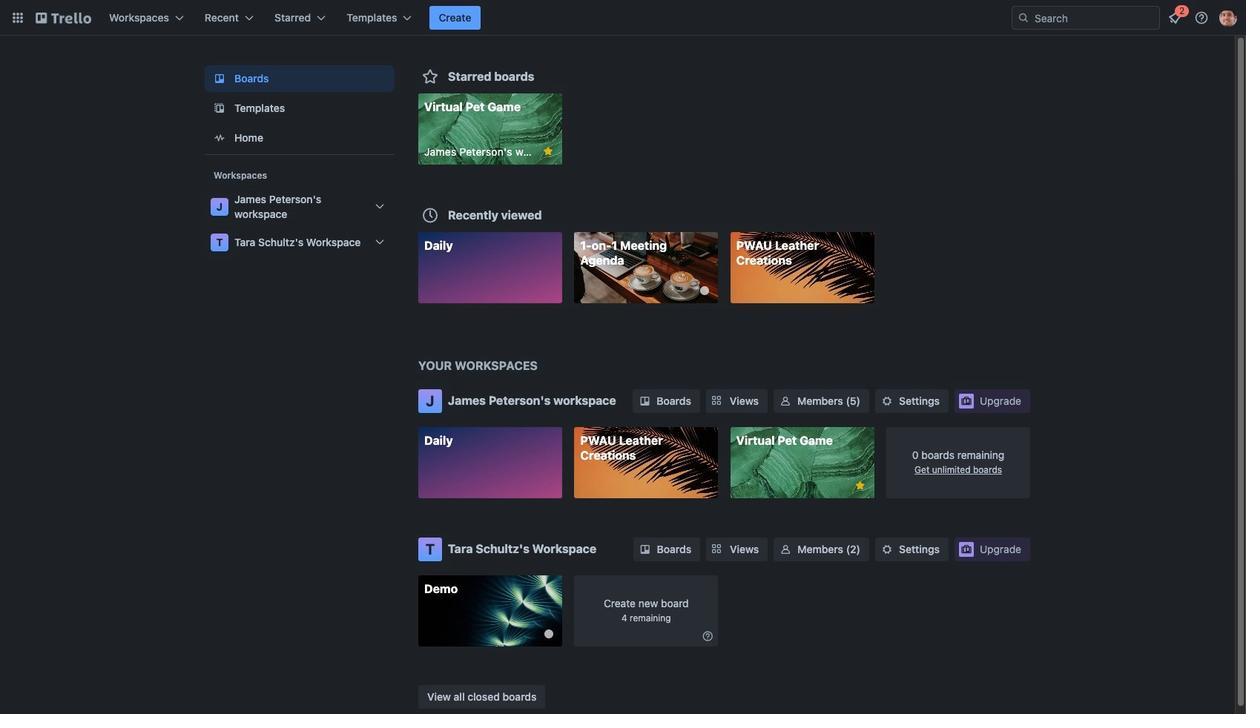 Task type: describe. For each thing, give the bounding box(es) containing it.
primary element
[[0, 0, 1246, 36]]

click to unstar this board. it will be removed from your starred list. image
[[541, 145, 555, 158]]

2 horizontal spatial sm image
[[880, 542, 895, 557]]

back to home image
[[36, 6, 91, 30]]

1 horizontal spatial there is new activity on this board. image
[[701, 286, 709, 295]]

search image
[[1018, 12, 1030, 24]]

template board image
[[211, 99, 229, 117]]

1 horizontal spatial sm image
[[778, 394, 793, 409]]

james peterson (jamespeterson93) image
[[1220, 9, 1238, 27]]

0 horizontal spatial sm image
[[638, 542, 653, 557]]

board image
[[211, 70, 229, 88]]



Task type: locate. For each thing, give the bounding box(es) containing it.
sm image
[[778, 394, 793, 409], [638, 542, 653, 557], [880, 542, 895, 557]]

open information menu image
[[1194, 10, 1209, 25]]

sm image
[[638, 394, 652, 409], [880, 394, 895, 409], [778, 542, 793, 557], [701, 629, 715, 644]]

2 notifications image
[[1166, 9, 1184, 27]]

there is new activity on this board. image
[[701, 286, 709, 295], [544, 630, 553, 638]]

0 vertical spatial there is new activity on this board. image
[[701, 286, 709, 295]]

1 vertical spatial there is new activity on this board. image
[[544, 630, 553, 638]]

0 horizontal spatial there is new activity on this board. image
[[544, 630, 553, 638]]

Search field
[[1030, 7, 1160, 28]]

home image
[[211, 129, 229, 147]]



Task type: vqa. For each thing, say whether or not it's contained in the screenshot.
Back to home image
yes



